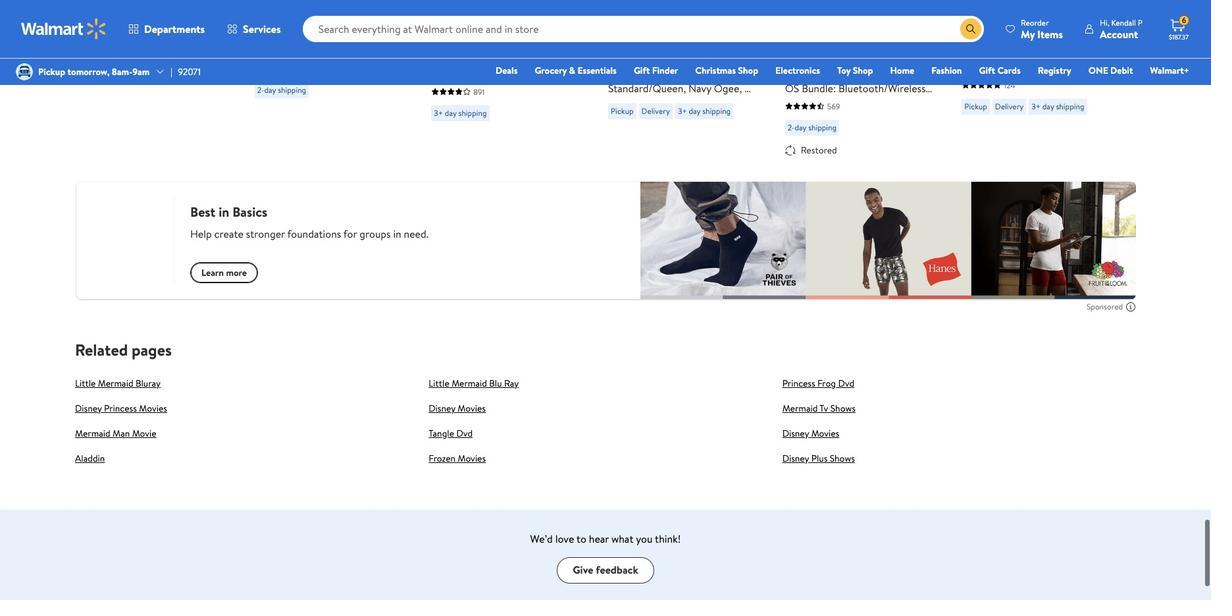 Task type: locate. For each thing, give the bounding box(es) containing it.
2 horizontal spatial gift
[[1041, 31, 1059, 45]]

1 horizontal spatial gift
[[980, 64, 996, 77]]

1 little from the left
[[75, 377, 96, 390]]

time
[[1085, 60, 1108, 74]]

1 vertical spatial christmas
[[696, 64, 736, 77]]

0 horizontal spatial christmas
[[696, 64, 736, 77]]

0 horizontal spatial delivery
[[642, 105, 670, 116]]

now up options
[[432, 11, 455, 27]]

2-
[[257, 84, 264, 95], [788, 122, 795, 133]]

wi-
[[817, 66, 833, 81]]

0 vertical spatial dvd
[[839, 377, 855, 390]]

hygro
[[624, 66, 652, 81]]

2 left day
[[880, 95, 886, 110]]

product group
[[78, 0, 226, 159], [255, 0, 403, 159], [432, 0, 580, 159], [609, 0, 757, 159], [786, 0, 933, 159], [962, 0, 1110, 159]]

movies down little mermaid blu ray
[[458, 402, 486, 415]]

4 now from the left
[[786, 11, 809, 27]]

now for $9.99
[[255, 11, 278, 27]]

1 horizontal spatial little
[[429, 377, 450, 390]]

women's
[[507, 52, 548, 66]]

2-day shipping down airbuds
[[788, 122, 837, 133]]

princess up man
[[104, 402, 137, 415]]

little for little mermaid blu ray
[[429, 377, 450, 390]]

0 horizontal spatial dvd
[[457, 427, 473, 440]]

one debit
[[1089, 64, 1134, 77]]

4 product group from the left
[[609, 0, 757, 159]]

1 vertical spatial restored
[[801, 143, 838, 157]]

product group containing now $199.00
[[786, 0, 933, 159]]

reebok
[[432, 52, 466, 66]]

1 vertical spatial disney movies
[[783, 427, 840, 440]]

princess left frog
[[783, 377, 816, 390]]

what
[[612, 531, 634, 546]]

1 vertical spatial sandals
[[255, 60, 288, 74]]

0 horizontal spatial pickup
[[38, 65, 65, 78]]

mermaid up disney princess movies link
[[98, 377, 133, 390]]

0 horizontal spatial 2-
[[257, 84, 264, 95]]

mermaid left blu
[[452, 377, 487, 390]]

green
[[1056, 45, 1084, 60]]

0 vertical spatial sandals
[[363, 31, 397, 45]]

3+ day shipping down comfort
[[80, 70, 133, 81]]

& right grocery
[[569, 64, 576, 77]]

1 now from the left
[[255, 11, 278, 27]]

grocery & essentials link
[[529, 63, 623, 78]]

6 product group from the left
[[962, 0, 1110, 159]]

32gb
[[868, 66, 894, 81]]

vonmay
[[255, 31, 299, 45]]

shipping down slide
[[105, 70, 133, 81]]

0 vertical spatial restored
[[786, 52, 827, 66]]

3+ day shipping down registry
[[1032, 101, 1085, 112]]

shipping down thick
[[278, 84, 306, 95]]

electronics
[[776, 64, 821, 77]]

0 vertical spatial disney movies
[[429, 402, 486, 415]]

gift finder link
[[628, 63, 685, 78]]

& right the homes
[[675, 52, 682, 66]]

restored for restored
[[801, 143, 838, 157]]

1 vertical spatial shows
[[830, 452, 856, 465]]

2
[[745, 81, 751, 95], [880, 95, 886, 110]]

by
[[823, 95, 834, 110]]

gift for gift cards
[[980, 64, 996, 77]]

shows right plus
[[830, 452, 856, 465]]

registry
[[1038, 64, 1072, 77]]

christmas up ogee, at top
[[696, 64, 736, 77]]

Walmart Site-Wide search field
[[303, 16, 985, 42]]

services button
[[216, 13, 292, 45]]

walmart+ link
[[1145, 63, 1196, 78]]

3+ day shipping
[[80, 70, 133, 81], [1032, 101, 1085, 112], [678, 105, 731, 116], [434, 107, 487, 118]]

&
[[675, 52, 682, 66], [569, 64, 576, 77]]

little down 'related'
[[75, 377, 96, 390]]

3+ day shipping down "navy"
[[678, 105, 731, 116]]

1 horizontal spatial 2-
[[788, 122, 795, 133]]

day down "navy"
[[689, 105, 701, 116]]

1 vertical spatial dvd
[[457, 427, 473, 440]]

now inside now $9.99 $32.99 vonmay unisex slides sandals soft thick sole non-slip pillow sandals
[[255, 11, 278, 27]]

2-day shipping down thick
[[257, 84, 306, 95]]

now for $199.00
[[786, 11, 809, 27]]

2 right ogee, at top
[[745, 81, 751, 95]]

dvd right frog
[[839, 377, 855, 390]]

disney up mermaid man movie link
[[75, 402, 102, 415]]

movies
[[139, 402, 167, 415], [458, 402, 486, 415], [812, 427, 840, 440], [458, 452, 486, 465]]

gift up the standard/queen, on the right
[[634, 64, 650, 77]]

os
[[786, 81, 800, 95]]

day down registry link
[[1043, 101, 1055, 112]]

1 product group from the left
[[78, 0, 226, 159]]

3 product group from the left
[[432, 0, 580, 159]]

0 horizontal spatial little
[[75, 377, 96, 390]]

disney up disney plus shows "link"
[[783, 427, 810, 440]]

gift down reorder
[[1041, 31, 1059, 45]]

¢/ea
[[1014, 12, 1031, 25]]

retina
[[786, 66, 815, 81]]

2-day shipping
[[257, 84, 306, 95], [788, 122, 837, 133]]

think!
[[655, 531, 681, 546]]

sole
[[303, 45, 322, 60]]

2- down soft
[[257, 84, 264, 95]]

gift down polypropylene,
[[980, 64, 996, 77]]

product group containing $8.00
[[78, 0, 226, 159]]

reorder my items
[[1022, 17, 1064, 41]]

mixed
[[962, 31, 990, 45]]

 image
[[16, 63, 33, 80]]

delivery
[[996, 101, 1024, 112], [642, 105, 670, 116]]

little for little mermaid bluray
[[75, 377, 96, 390]]

disney movies link up tangle dvd at bottom
[[429, 402, 486, 415]]

toy shop link
[[832, 63, 880, 78]]

pickup left tomorrow,
[[38, 65, 65, 78]]

day
[[889, 95, 906, 110]]

2 inside better homes & gardens 400 tc hygro cotton pillowcases, standard/queen, navy ogee, 2 piece
[[745, 81, 751, 95]]

frog
[[818, 377, 836, 390]]

2 now from the left
[[432, 11, 455, 27]]

little mermaid blu ray
[[429, 377, 519, 390]]

$32.99
[[313, 12, 340, 25]]

& inside better homes & gardens 400 tc hygro cotton pillowcases, standard/queen, navy ogee, 2 piece
[[675, 52, 682, 66]]

shop for christmas shop
[[739, 64, 759, 77]]

electronics link
[[770, 63, 827, 78]]

0 horizontal spatial 2
[[745, 81, 751, 95]]

3 now from the left
[[609, 11, 632, 27]]

1 horizontal spatial sandals
[[363, 31, 397, 45]]

92071
[[178, 65, 201, 78]]

pages
[[132, 338, 172, 361]]

restored down express
[[801, 143, 838, 157]]

now $199.00 $399.00
[[786, 11, 888, 27]]

0 horizontal spatial sandals
[[255, 60, 288, 74]]

1 horizontal spatial 2-day shipping
[[788, 122, 837, 133]]

slide
[[120, 45, 142, 60]]

sandals down vonmay
[[255, 60, 288, 74]]

day down comfort
[[91, 70, 103, 81]]

delivery down the standard/queen, on the right
[[642, 105, 670, 116]]

cotton
[[655, 66, 687, 81]]

0 vertical spatial disney movies link
[[429, 402, 486, 415]]

0 vertical spatial christmas
[[993, 31, 1038, 45]]

pickup down the standard/queen, on the right
[[611, 105, 634, 116]]

1 horizontal spatial 2
[[880, 95, 886, 110]]

home
[[891, 64, 915, 77]]

1 horizontal spatial disney movies
[[783, 427, 840, 440]]

product group containing $5.48
[[962, 0, 1110, 159]]

princess frog dvd link
[[783, 377, 855, 390]]

departments button
[[117, 13, 216, 45]]

we'd love to hear what you think!
[[531, 531, 681, 546]]

1 horizontal spatial &
[[675, 52, 682, 66]]

now left $199.00
[[786, 11, 809, 27]]

0 horizontal spatial 2-day shipping
[[257, 84, 306, 95]]

1 horizontal spatial christmas
[[993, 31, 1038, 45]]

0 horizontal spatial gift
[[634, 64, 650, 77]]

disney princess movies link
[[75, 402, 167, 415]]

day down soft
[[264, 84, 276, 95]]

1 vertical spatial 2-day shipping
[[788, 122, 837, 133]]

restored apple ipad 10.2-inch retina wi-fi only 32gb latest os bundle: bluetooth/wireless airbuds by certified 2 day express (refurbished)
[[786, 52, 926, 124]]

disney princess movies
[[75, 402, 167, 415]]

now for $13.88
[[609, 11, 632, 27]]

we'd
[[531, 531, 553, 546]]

disney up tangle
[[429, 402, 456, 415]]

product group containing now $13.88
[[609, 0, 757, 159]]

apple
[[830, 52, 856, 66]]

now left "$13.88"
[[609, 11, 632, 27]]

pickup down gold,
[[965, 101, 988, 112]]

dvd right tangle
[[457, 427, 473, 440]]

christmas down ¢/ea
[[993, 31, 1038, 45]]

6 $187.37
[[1170, 15, 1189, 41]]

grocery & essentials
[[535, 64, 617, 77]]

christmas shop link
[[690, 63, 765, 78]]

frozen movies
[[429, 452, 486, 465]]

1 vertical spatial $54.01
[[488, 28, 513, 41]]

day down training
[[445, 107, 457, 118]]

$54.01 left –
[[488, 28, 513, 41]]

0 horizontal spatial princess
[[104, 402, 137, 415]]

1 horizontal spatial dvd
[[839, 377, 855, 390]]

5 product group from the left
[[786, 0, 933, 159]]

man
[[113, 427, 130, 440]]

1 vertical spatial disney movies link
[[783, 427, 840, 440]]

1 horizontal spatial shop
[[853, 64, 874, 77]]

0 vertical spatial $54.01
[[458, 11, 492, 27]]

sandals right slides
[[363, 31, 397, 45]]

x1
[[496, 52, 505, 66]]

2 product group from the left
[[255, 0, 403, 159]]

red,
[[1033, 45, 1053, 60]]

disney left plus
[[783, 452, 810, 465]]

day
[[91, 70, 103, 81], [264, 84, 276, 95], [1043, 101, 1055, 112], [689, 105, 701, 116], [445, 107, 457, 118], [795, 122, 807, 133]]

restored up the bundle:
[[786, 52, 827, 66]]

now up vonmay
[[255, 11, 278, 27]]

standard/queen,
[[609, 81, 686, 95]]

1 vertical spatial 2-
[[788, 122, 795, 133]]

debit
[[1111, 64, 1134, 77]]

frozen movies link
[[429, 452, 486, 465]]

pillowcases,
[[690, 66, 744, 81]]

movies down tv
[[812, 427, 840, 440]]

2- down airbuds
[[788, 122, 795, 133]]

ogee,
[[714, 81, 742, 95]]

delivery down 124
[[996, 101, 1024, 112]]

1 horizontal spatial delivery
[[996, 101, 1024, 112]]

2 shop from the left
[[853, 64, 874, 77]]

shows right tv
[[831, 402, 856, 415]]

disney movies link up disney plus shows "link"
[[783, 427, 840, 440]]

2 little from the left
[[429, 377, 450, 390]]

shoes
[[470, 66, 497, 81]]

little up tangle
[[429, 377, 450, 390]]

2 inside restored apple ipad 10.2-inch retina wi-fi only 32gb latest os bundle: bluetooth/wireless airbuds by certified 2 day express (refurbished)
[[880, 95, 886, 110]]

ipad
[[859, 52, 878, 66]]

0 horizontal spatial shop
[[739, 64, 759, 77]]

1 shop from the left
[[739, 64, 759, 77]]

disney movies up tangle dvd at bottom
[[429, 402, 486, 415]]

disney movies up disney plus shows "link"
[[783, 427, 840, 440]]

now inside "now $54.01 $135.00 options from $54.01 – $54.99"
[[432, 11, 455, 27]]

little mermaid bluray
[[75, 377, 161, 390]]

now
[[255, 11, 278, 27], [432, 11, 455, 27], [609, 11, 632, 27], [786, 11, 809, 27]]

christmas shop
[[696, 64, 759, 77]]

–
[[515, 28, 520, 41]]

3+ day shipping down 891
[[434, 107, 487, 118]]

891
[[474, 86, 485, 97]]

$135.00
[[497, 12, 527, 25]]

mermaid left tv
[[783, 402, 818, 415]]

latest
[[896, 66, 924, 81]]

blu
[[490, 377, 502, 390]]

0 vertical spatial princess
[[783, 377, 816, 390]]

restored inside restored apple ipad 10.2-inch retina wi-fi only 32gb latest os bundle: bluetooth/wireless airbuds by certified 2 day express (refurbished)
[[786, 52, 827, 66]]

0 vertical spatial shows
[[831, 402, 856, 415]]

sandals
[[363, 31, 397, 45], [255, 60, 288, 74]]

tangle
[[429, 427, 454, 440]]

3+ down training
[[434, 107, 443, 118]]

shipping
[[105, 70, 133, 81], [278, 84, 306, 95], [1057, 101, 1085, 112], [703, 105, 731, 116], [459, 107, 487, 118], [809, 122, 837, 133]]

grocery
[[535, 64, 567, 77]]

$54.01 up from
[[458, 11, 492, 27]]



Task type: vqa. For each thing, say whether or not it's contained in the screenshot.
RESTORED to the bottom
yes



Task type: describe. For each thing, give the bounding box(es) containing it.
product group containing now $9.99
[[255, 0, 403, 159]]

bows,
[[1062, 31, 1088, 45]]

fashion
[[932, 64, 963, 77]]

10.2-
[[880, 52, 901, 66]]

reebok nano x1 women's training shoes
[[432, 52, 548, 81]]

christmas inside christmas shop link
[[696, 64, 736, 77]]

training
[[432, 66, 467, 81]]

related pages
[[75, 338, 172, 361]]

navy
[[689, 81, 712, 95]]

1 horizontal spatial pickup
[[611, 105, 634, 116]]

items
[[1038, 27, 1064, 41]]

movies right frozen
[[458, 452, 486, 465]]

3+ down by
[[1032, 101, 1041, 112]]

inch
[[901, 52, 920, 66]]

gift inside '$5.48 13.7 ¢/ea mixed christmas gift bows, polypropylene, red, green and gold, 40 count by holiday time'
[[1041, 31, 1059, 45]]

$8.00
[[78, 11, 107, 27]]

shop for toy shop
[[853, 64, 874, 77]]

departments
[[144, 22, 205, 36]]

bluetooth/wireless
[[839, 81, 926, 95]]

only
[[844, 66, 866, 81]]

aladdin link
[[75, 452, 105, 465]]

account
[[1101, 27, 1139, 41]]

mermaid tv shows
[[783, 402, 856, 415]]

tangle dvd
[[429, 427, 473, 440]]

my
[[1022, 27, 1036, 41]]

and
[[1087, 45, 1103, 60]]

shipping down 891
[[459, 107, 487, 118]]

3+ down comfort
[[80, 70, 89, 81]]

aladdin
[[75, 452, 105, 465]]

toe
[[144, 45, 160, 60]]

0 vertical spatial 2-
[[257, 84, 264, 95]]

0 horizontal spatial disney movies
[[429, 402, 486, 415]]

hi, kendall p account
[[1101, 17, 1143, 41]]

1 vertical spatial princess
[[104, 402, 137, 415]]

2 horizontal spatial pickup
[[965, 101, 988, 112]]

0 vertical spatial 2-day shipping
[[257, 84, 306, 95]]

1 horizontal spatial princess
[[783, 377, 816, 390]]

movies down bluray
[[139, 402, 167, 415]]

pillow
[[367, 45, 394, 60]]

product group containing now $54.01
[[432, 0, 580, 159]]

count
[[1005, 60, 1033, 74]]

shipping down 569
[[809, 122, 837, 133]]

toy shop
[[838, 64, 874, 77]]

8am-
[[112, 65, 133, 78]]

shipping down ogee, at top
[[703, 105, 731, 116]]

gift cards
[[980, 64, 1021, 77]]

better
[[609, 52, 638, 66]]

0 horizontal spatial disney movies link
[[429, 402, 486, 415]]

6
[[1183, 15, 1187, 26]]

$5.48 13.7 ¢/ea mixed christmas gift bows, polypropylene, red, green and gold, 40 count by holiday time
[[962, 11, 1108, 74]]

3+ down cotton
[[678, 105, 687, 116]]

finder
[[653, 64, 679, 77]]

fashion link
[[926, 63, 969, 78]]

Search search field
[[303, 16, 985, 42]]

thick
[[276, 45, 300, 60]]

now $54.01 $135.00 options from $54.01 – $54.99
[[432, 11, 549, 41]]

by
[[1036, 60, 1046, 74]]

essentials
[[578, 64, 617, 77]]

little mermaid blu ray link
[[429, 377, 519, 390]]

better homes & gardens 400 tc hygro cotton pillowcases, standard/queen, navy ogee, 2 piece
[[609, 52, 751, 110]]

frozen
[[429, 452, 456, 465]]

express
[[786, 110, 820, 124]]

$13.88
[[635, 11, 668, 27]]

comfort
[[78, 45, 117, 60]]

unisex
[[302, 31, 332, 45]]

airbuds
[[786, 95, 820, 110]]

$15.88
[[673, 12, 697, 25]]

9am
[[133, 65, 150, 78]]

cards
[[998, 64, 1021, 77]]

0 horizontal spatial &
[[569, 64, 576, 77]]

$187.37
[[1170, 32, 1189, 41]]

now for $54.01
[[432, 11, 455, 27]]

1 horizontal spatial disney movies link
[[783, 427, 840, 440]]

gift cards link
[[974, 63, 1027, 78]]

give feedback button
[[557, 557, 655, 583]]

13.7
[[997, 12, 1011, 25]]

mermaid up 'aladdin' at the bottom left of page
[[75, 427, 110, 440]]

400
[[725, 52, 744, 66]]

shows for disney plus shows
[[830, 452, 856, 465]]

love
[[556, 531, 575, 546]]

holiday
[[1049, 60, 1083, 74]]

$5.48
[[962, 11, 992, 27]]

$199.00
[[812, 11, 851, 27]]

hear
[[589, 531, 609, 546]]

princess frog dvd
[[783, 377, 855, 390]]

now $9.99 $32.99 vonmay unisex slides sandals soft thick sole non-slip pillow sandals
[[255, 11, 397, 74]]

one
[[1089, 64, 1109, 77]]

polypropylene,
[[962, 45, 1030, 60]]

slides
[[335, 31, 361, 45]]

piece
[[609, 95, 634, 110]]

walmart image
[[21, 18, 107, 40]]

christmas inside '$5.48 13.7 ¢/ea mixed christmas gift bows, polypropylene, red, green and gold, 40 count by holiday time'
[[993, 31, 1038, 45]]

shows for mermaid tv shows
[[831, 402, 856, 415]]

search icon image
[[966, 24, 977, 34]]

services
[[243, 22, 281, 36]]

(refurbished)
[[823, 110, 885, 124]]

gold,
[[962, 60, 987, 74]]

tv
[[820, 402, 829, 415]]

$399.00
[[856, 12, 888, 25]]

non-
[[325, 45, 348, 60]]

gift for gift finder
[[634, 64, 650, 77]]

options
[[432, 28, 464, 41]]

slip
[[348, 45, 364, 60]]

shipping down registry link
[[1057, 101, 1085, 112]]

mermaid tv shows link
[[783, 402, 856, 415]]

one debit link
[[1083, 63, 1140, 78]]

124
[[1005, 79, 1016, 91]]

day down airbuds
[[795, 122, 807, 133]]

little mermaid bluray link
[[75, 377, 161, 390]]

ad disclaimer and feedback image
[[1126, 301, 1137, 312]]

now $13.88 $15.88
[[609, 11, 697, 27]]

related
[[75, 338, 128, 361]]

restored for restored apple ipad 10.2-inch retina wi-fi only 32gb latest os bundle: bluetooth/wireless airbuds by certified 2 day express (refurbished)
[[786, 52, 827, 66]]

tomorrow,
[[68, 65, 110, 78]]

569
[[828, 101, 841, 112]]



